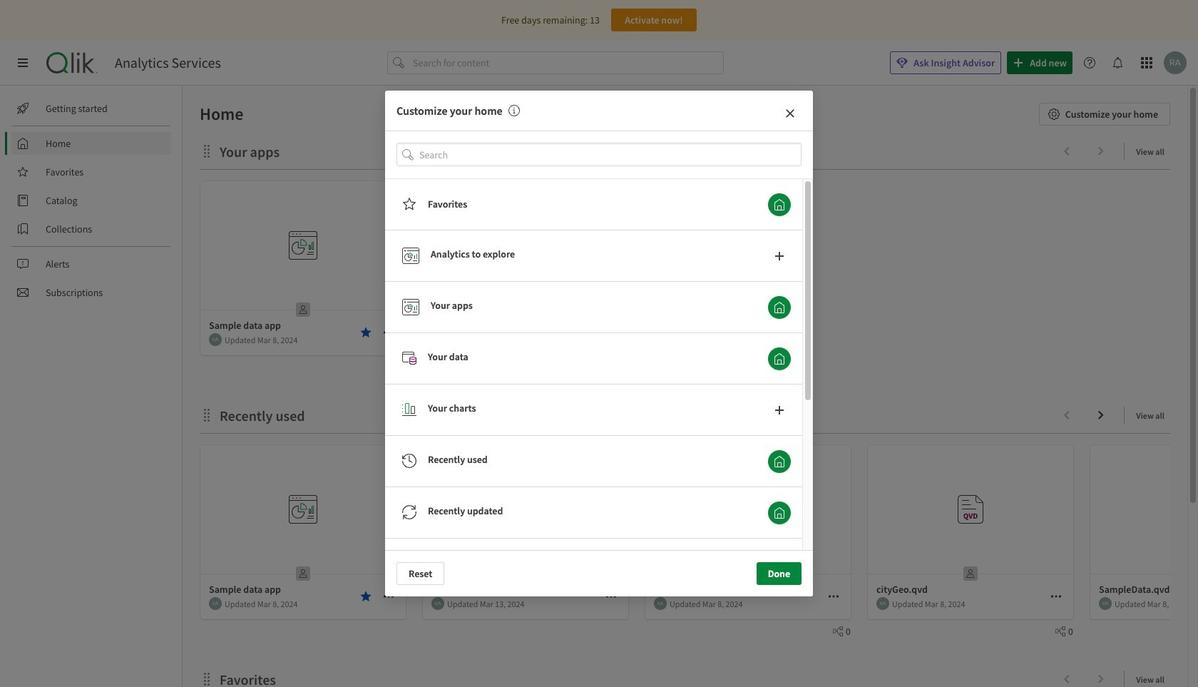 Task type: locate. For each thing, give the bounding box(es) containing it.
Search text field
[[420, 143, 802, 166]]

close sidebar menu image
[[17, 57, 29, 68]]

ruby anderson image
[[209, 597, 222, 610], [654, 597, 667, 610]]

1 vertical spatial move collection image
[[200, 408, 214, 422]]

None button
[[768, 193, 791, 216], [768, 244, 791, 267], [768, 296, 791, 319], [768, 347, 791, 370], [768, 399, 791, 421], [768, 450, 791, 473], [768, 501, 791, 524], [768, 193, 791, 216], [768, 244, 791, 267], [768, 296, 791, 319], [768, 347, 791, 370], [768, 399, 791, 421], [768, 450, 791, 473], [768, 501, 791, 524]]

ruby anderson element
[[209, 333, 222, 346], [209, 597, 222, 610], [432, 597, 445, 610], [654, 597, 667, 610], [877, 597, 890, 610], [1100, 597, 1112, 610]]

ruby anderson image
[[209, 333, 222, 346], [432, 597, 445, 610], [877, 597, 890, 610], [1100, 597, 1112, 610]]

analytics services element
[[115, 54, 221, 71]]

0 horizontal spatial ruby anderson image
[[209, 597, 222, 610]]

main content
[[177, 86, 1199, 687]]

0 vertical spatial move collection image
[[200, 144, 214, 158]]

1 horizontal spatial ruby anderson image
[[654, 597, 667, 610]]

remove from favorites image
[[360, 591, 372, 602]]

dialog
[[385, 91, 813, 687]]

move collection image
[[200, 144, 214, 158], [200, 408, 214, 422]]

move collection image
[[200, 672, 214, 686]]

close image
[[785, 108, 796, 119]]

2 ruby anderson image from the left
[[654, 597, 667, 610]]



Task type: describe. For each thing, give the bounding box(es) containing it.
1 ruby anderson image from the left
[[209, 597, 222, 610]]

remove from favorites image
[[360, 327, 372, 338]]

navigation pane element
[[0, 91, 182, 310]]



Task type: vqa. For each thing, say whether or not it's contained in the screenshot.
Navigation pane element
yes



